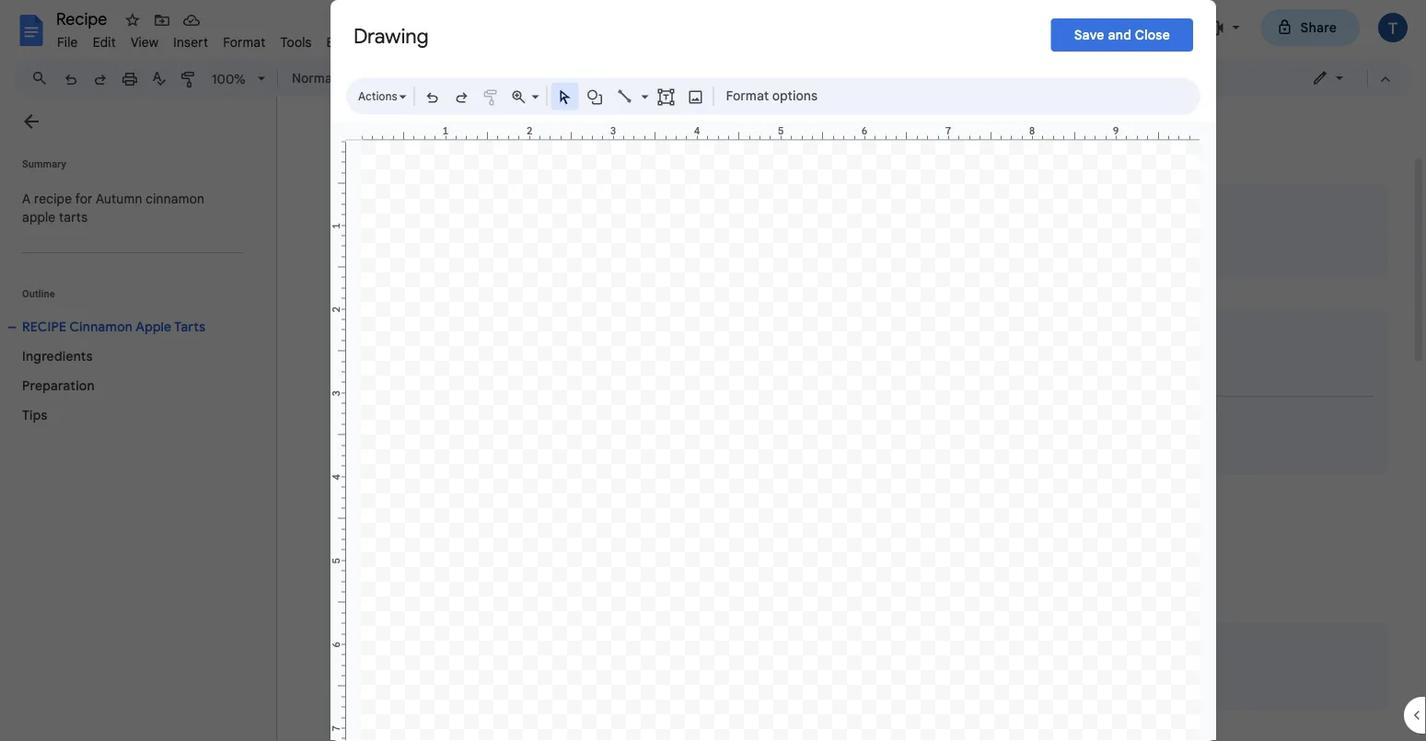 Task type: describe. For each thing, give the bounding box(es) containing it.
menu bar banner
[[0, 0, 1426, 741]]

later
[[1123, 244, 1151, 260]]

2 tara from the top
[[1108, 327, 1135, 343]]

4 tara from the top
[[1108, 641, 1135, 657]]

2 schultz from the top
[[1138, 327, 1185, 343]]

schultz inside tara schultz 2:07 pm today
[[1138, 201, 1185, 217]]

replace later
[[1072, 244, 1151, 260]]

save and close button
[[1051, 18, 1193, 52]]

"4-
[[1171, 682, 1189, 697]]

tara schultz 2:16 pm today
[[1108, 407, 1185, 437]]

find out
[[1067, 446, 1116, 462]]

save and close
[[1074, 27, 1170, 43]]

delete: "280"
[[1067, 368, 1147, 383]]

tara schultz image
[[1067, 640, 1097, 669]]

replace
[[1072, 244, 1120, 260]]

tara schultz 2:15 pm today for with
[[1108, 641, 1185, 671]]

"8"
[[1122, 682, 1141, 697]]

drawing application
[[0, 0, 1426, 741]]

drawing heading
[[354, 23, 538, 49]]

2:15 pm for "280"
[[1108, 343, 1146, 357]]

Star checkbox
[[120, 7, 145, 33]]

tara schultz 2:07 pm today
[[1108, 201, 1185, 231]]

close
[[1135, 27, 1170, 43]]

today inside tara schultz 2:16 pm today
[[1149, 423, 1180, 437]]

today up tara schultz 2:16 pm today
[[1149, 343, 1180, 357]]

save
[[1074, 27, 1105, 43]]

today inside tara schultz 2:07 pm today
[[1151, 217, 1183, 231]]



Task type: locate. For each thing, give the bounding box(es) containing it.
1 vertical spatial 2:15 pm
[[1108, 657, 1146, 671]]

1 vertical spatial tara schultz 2:15 pm today
[[1108, 641, 1185, 671]]

tara schultz image up find
[[1067, 406, 1097, 436]]

tara schultz image up delete:
[[1067, 326, 1097, 355]]

3 tara from the top
[[1108, 407, 1135, 423]]

schultz
[[1138, 201, 1185, 217], [1138, 327, 1185, 343], [1138, 407, 1185, 423], [1138, 641, 1185, 657]]

2 2:15 pm from the top
[[1108, 657, 1146, 671]]

Rename text field
[[50, 7, 118, 29]]

delete:
[[1067, 368, 1110, 383]]

today right 2:07 pm
[[1151, 217, 1183, 231]]

2 tara schultz 2:15 pm today from the top
[[1108, 641, 1185, 671]]

2:15 pm
[[1108, 343, 1146, 357], [1108, 657, 1146, 671]]

tara schultz image for replace
[[1067, 200, 1097, 229]]

2 vertical spatial tara schultz image
[[1067, 406, 1097, 436]]

schultz up with
[[1138, 641, 1185, 657]]

schultz up "280"
[[1138, 327, 1185, 343]]

schultz inside tara schultz 2:16 pm today
[[1138, 407, 1185, 423]]

3 tara schultz image from the top
[[1067, 406, 1097, 436]]

tara schultz image
[[1067, 200, 1097, 229], [1067, 326, 1097, 355], [1067, 406, 1097, 436]]

find
[[1067, 446, 1093, 462]]

menu bar inside menu bar banner
[[50, 24, 441, 54]]

2:15 pm for "8"
[[1108, 657, 1146, 671]]

replace: "8" with "4-10"
[[1067, 682, 1208, 697]]

1 vertical spatial tara schultz image
[[1067, 326, 1097, 355]]

"280"
[[1113, 368, 1147, 383]]

0 vertical spatial tara schultz 2:15 pm today
[[1108, 327, 1185, 357]]

0 vertical spatial 2:15 pm
[[1108, 343, 1146, 357]]

tara schultz 2:15 pm today
[[1108, 327, 1185, 357], [1108, 641, 1185, 671]]

tara up replace later at the right
[[1108, 201, 1135, 217]]

tara right tara schultz image
[[1108, 641, 1135, 657]]

1 tara schultz 2:15 pm today from the top
[[1108, 327, 1185, 357]]

drawing dialog
[[331, 0, 1216, 741]]

2 tara schultz image from the top
[[1067, 326, 1097, 355]]

tara
[[1108, 201, 1135, 217], [1108, 327, 1135, 343], [1108, 407, 1135, 423], [1108, 641, 1135, 657]]

tara inside tara schultz 2:16 pm today
[[1108, 407, 1135, 423]]

with
[[1144, 682, 1168, 697]]

today up with
[[1149, 657, 1180, 671]]

share. private to only me. image
[[1277, 19, 1293, 35]]

replace:
[[1067, 682, 1119, 697]]

1 tara from the top
[[1108, 201, 1135, 217]]

menu bar
[[50, 24, 441, 54]]

today
[[1151, 217, 1183, 231], [1149, 343, 1180, 357], [1149, 423, 1180, 437], [1149, 657, 1180, 671]]

10"
[[1189, 682, 1208, 697]]

tara schultz 2:15 pm today up "280"
[[1108, 327, 1185, 357]]

3 schultz from the top
[[1138, 407, 1185, 423]]

and
[[1108, 27, 1132, 43]]

2:15 pm up ""8""
[[1108, 657, 1146, 671]]

today right 2:16 pm
[[1149, 423, 1180, 437]]

schultz down "280"
[[1138, 407, 1185, 423]]

out
[[1096, 446, 1116, 462]]

2:07 pm
[[1108, 217, 1149, 231]]

tara schultz image for find
[[1067, 406, 1097, 436]]

2:16 pm
[[1108, 423, 1146, 437]]

tara schultz 2:15 pm today for delete: "280"
[[1108, 327, 1185, 357]]

Menus field
[[23, 65, 64, 91]]

schultz up later
[[1138, 201, 1185, 217]]

4 schultz from the top
[[1138, 641, 1185, 657]]

0 vertical spatial tara schultz image
[[1067, 200, 1097, 229]]

tara down "280"
[[1108, 407, 1135, 423]]

1 2:15 pm from the top
[[1108, 343, 1146, 357]]

2:15 pm up "280"
[[1108, 343, 1146, 357]]

tara inside tara schultz 2:07 pm today
[[1108, 201, 1135, 217]]

1 schultz from the top
[[1138, 201, 1185, 217]]

1 tara schultz image from the top
[[1067, 200, 1097, 229]]

drawing
[[354, 23, 429, 49]]

tara schultz image up replace
[[1067, 200, 1097, 229]]

main toolbar
[[54, 0, 1157, 714]]

tara schultz 2:15 pm today up the replace: "8" with "4-10"
[[1108, 641, 1185, 671]]

tara up "280"
[[1108, 327, 1135, 343]]



Task type: vqa. For each thing, say whether or not it's contained in the screenshot.
Tara Schultz 2:15 PM Today
yes



